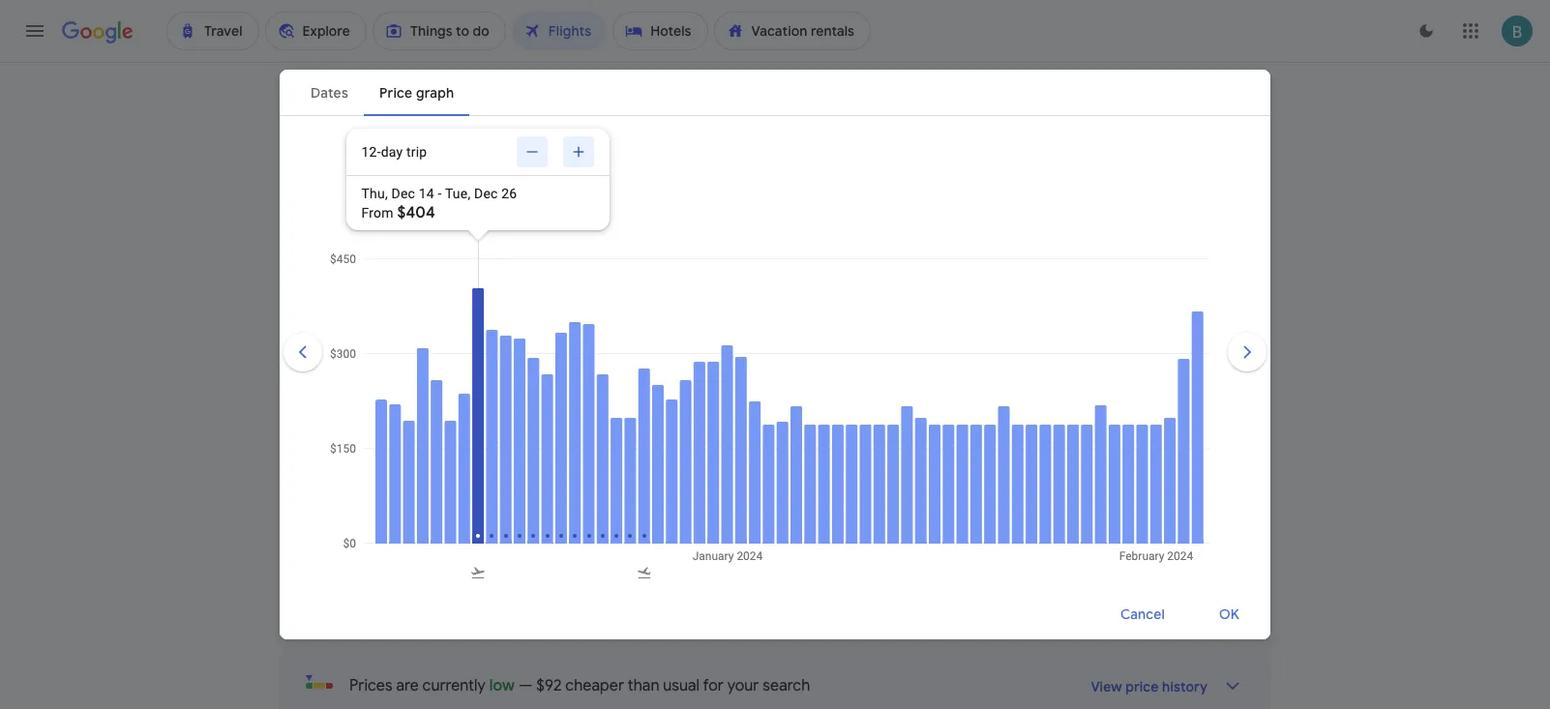 Task type: locate. For each thing, give the bounding box(es) containing it.
by:
[[1220, 364, 1240, 381]]

5 left the '27'
[[657, 416, 666, 435]]

include
[[567, 367, 607, 380]]

344
[[919, 416, 946, 435]]

bos for 27
[[687, 439, 710, 453]]

1 round trip from the top
[[1140, 440, 1192, 454]]

find the best price region
[[280, 272, 1271, 322]]

5 inside "5 hr 27 min lax – bos"
[[657, 416, 666, 435]]

2 up +11% emissions
[[993, 495, 999, 511]]

2 vertical spatial trip
[[1174, 513, 1192, 526]]

2 vertical spatial hr
[[670, 561, 685, 581]]

kg for 393
[[948, 489, 965, 508]]

all
[[316, 200, 333, 218]]

1 vertical spatial this price for this flight doesn't include overhead bin access. if you need a carry-on bag, use the bags filter to update prices. image
[[1137, 486, 1160, 509]]

trip for $158
[[1174, 440, 1192, 454]]

1 hr from the top
[[670, 416, 685, 435]]

convenience
[[429, 367, 497, 380]]

scroll forward image
[[1224, 329, 1271, 375]]

emissions down "344 kg co 2"
[[942, 440, 998, 453]]

2 hr from the top
[[670, 489, 685, 508]]

dec
[[391, 186, 415, 201], [474, 186, 498, 201]]

0 vertical spatial min
[[708, 416, 735, 435]]

hr left 31
[[670, 489, 685, 508]]

0 vertical spatial 5
[[657, 416, 666, 435]]

cancel button
[[1097, 591, 1188, 637]]

2 vertical spatial min
[[711, 561, 737, 581]]

0 horizontal spatial for
[[703, 676, 724, 696]]

5
[[657, 416, 666, 435], [657, 489, 666, 508], [657, 561, 666, 581]]

1 vertical spatial round trip
[[1140, 513, 1192, 526]]

min
[[708, 416, 735, 435], [706, 489, 732, 508], [711, 561, 737, 581]]

277 US dollars text field
[[1158, 561, 1192, 581]]

2 up avg emissions
[[994, 422, 1001, 439]]

0 vertical spatial for
[[727, 367, 742, 380]]

1 horizontal spatial 1
[[745, 367, 752, 380]]

1
[[451, 99, 459, 114], [745, 367, 752, 380]]

26
[[501, 186, 517, 201]]

40
[[688, 561, 708, 581]]

lax down total duration 5 hr 27 min. element
[[657, 439, 679, 453]]

adult.
[[755, 367, 786, 380]]

kg for 344
[[949, 416, 966, 435]]

hr for 31
[[670, 489, 685, 508]]

bags button
[[586, 194, 661, 225]]

prices
[[530, 367, 564, 380], [349, 676, 393, 696]]

0 vertical spatial round
[[1140, 440, 1171, 454]]

1 round from the top
[[1140, 440, 1171, 454]]

emissions
[[942, 440, 998, 453], [951, 512, 1007, 526]]

$277
[[1158, 561, 1192, 581]]

None search field
[[280, 89, 1271, 256]]

kg inside 393 kg co 2
[[948, 489, 965, 508]]

1 vertical spatial nonstop flight. element
[[783, 489, 843, 511]]

lax inside "5 hr 27 min lax – bos"
[[657, 439, 679, 453]]

bos down the '27'
[[687, 439, 710, 453]]

best
[[280, 337, 320, 361]]

trip down the $158 text box
[[1174, 440, 1192, 454]]

– down total duration 5 hr 31 min. "element"
[[679, 512, 687, 525]]

23 – dec
[[454, 282, 508, 299]]

0 horizontal spatial price
[[376, 367, 403, 380]]

1 horizontal spatial prices
[[530, 367, 564, 380]]

hr inside "5 hr 27 min lax – bos"
[[670, 416, 685, 435]]

0 vertical spatial lax
[[657, 439, 679, 453]]

0 vertical spatial 2
[[511, 282, 519, 299]]

co inside "344 kg co 2"
[[970, 416, 994, 435]]

hr left the '27'
[[670, 416, 685, 435]]

kg inside "344 kg co 2"
[[949, 416, 966, 435]]

Departure time: 1:30 PM. text field
[[370, 416, 424, 435]]

1 vertical spatial for
[[703, 676, 724, 696]]

0 vertical spatial 1
[[451, 99, 459, 114]]

prices for prices include required taxes + fees for 1 adult.
[[530, 367, 564, 380]]

flights
[[417, 337, 474, 361]]

day
[[381, 144, 403, 160]]

1 horizontal spatial price
[[1126, 678, 1159, 696]]

1 vertical spatial 2
[[994, 422, 1001, 439]]

1 vertical spatial 5
[[657, 489, 666, 508]]

1 vertical spatial prices
[[349, 676, 393, 696]]

bos down 31
[[687, 512, 710, 525]]

0 horizontal spatial dec
[[391, 186, 415, 201]]

Arrival time: 9:57 PM. text field
[[441, 416, 496, 435]]

co for 344
[[970, 416, 994, 435]]

this price for this flight doesn't include overhead bin access. if you need a carry-on bag, use the bags filter to update prices. image for $174
[[1137, 486, 1160, 509]]

0 vertical spatial round trip
[[1140, 440, 1192, 454]]

min for 5 hr 27 min
[[708, 416, 735, 435]]

1 vertical spatial round
[[1140, 513, 1171, 526]]

emissions down 393 kg co 2
[[951, 512, 1007, 526]]

1 vertical spatial co
[[968, 489, 993, 508]]

0 vertical spatial prices
[[530, 367, 564, 380]]

393
[[919, 489, 944, 508]]

price right on
[[376, 367, 403, 380]]

departing
[[324, 337, 413, 361]]

9:57 pm
[[441, 416, 496, 435]]

from
[[361, 205, 394, 221]]

12-day trip
[[361, 144, 427, 160]]

bos
[[687, 439, 710, 453], [687, 512, 710, 525]]

this price for this flight doesn't include overhead bin access. if you need a carry-on bag, use the bags filter to update prices. image for $158
[[1136, 414, 1159, 437]]

0 vertical spatial co
[[970, 416, 994, 435]]

hr inside 5 hr 31 min lax – bos
[[670, 489, 685, 508]]

1 vertical spatial 1
[[745, 367, 752, 380]]

5 inside 5 hr 31 min lax – bos
[[657, 489, 666, 508]]

all filters button
[[280, 194, 389, 225]]

2
[[511, 282, 519, 299], [994, 422, 1001, 439], [993, 495, 999, 511]]

hr left 40
[[670, 561, 685, 581]]

prices right the "learn more about ranking" image
[[530, 367, 564, 380]]

1 left adult.
[[745, 367, 752, 380]]

round
[[1140, 440, 1171, 454], [1140, 513, 1171, 526]]

bos inside "5 hr 27 min lax – bos"
[[687, 439, 710, 453]]

min for 5 hr 31 min
[[706, 489, 732, 508]]

1 5 from the top
[[657, 416, 666, 435]]

344 kg co 2
[[919, 416, 1001, 439]]

1 lax from the top
[[657, 439, 679, 453]]

bos for 31
[[687, 512, 710, 525]]

co inside 393 kg co 2
[[968, 489, 993, 508]]

2 right the 23 – dec
[[511, 282, 519, 299]]

round trip down the $158 text box
[[1140, 440, 1192, 454]]

2 inside 393 kg co 2
[[993, 495, 999, 511]]

1 vertical spatial lax
[[657, 512, 679, 525]]

total duration 5 hr 31 min. element
[[657, 489, 783, 511]]

2 vertical spatial 5
[[657, 561, 666, 581]]

prices include required taxes + fees for 1 adult.
[[530, 367, 786, 380]]

prices left are
[[349, 676, 393, 696]]

hr
[[670, 416, 685, 435], [670, 489, 685, 508], [670, 561, 685, 581]]

2 nonstop from the top
[[783, 489, 843, 508]]

0 vertical spatial nonstop flight. element
[[783, 416, 843, 438]]

swap origin and destination. image
[[576, 147, 599, 170]]

0 vertical spatial nonstop
[[783, 416, 843, 435]]

1 nonstop from the top
[[783, 416, 843, 435]]

2 bos from the top
[[687, 512, 710, 525]]

min right the '27'
[[708, 416, 735, 435]]

Departure time: 8:35 AM. text field
[[370, 489, 426, 508]]

kg
[[949, 416, 966, 435], [948, 489, 965, 508]]

nonstop
[[783, 416, 843, 435], [783, 489, 843, 508]]

for right fees
[[727, 367, 742, 380]]

1 dec from the left
[[391, 186, 415, 201]]

Arrival time: 9:35 PM. text field
[[449, 561, 504, 581]]

3 hr from the top
[[670, 561, 685, 581]]

for left your
[[703, 676, 724, 696]]

nov
[[425, 282, 450, 299]]

round down the $158 text box
[[1140, 440, 1171, 454]]

1 button
[[416, 89, 494, 124]]

ok
[[1219, 605, 1240, 623]]

5 hr 31 min lax – bos
[[657, 489, 732, 525]]

0 vertical spatial this price for this flight doesn't include overhead bin access. if you need a carry-on bag, use the bags filter to update prices. image
[[1136, 414, 1159, 437]]

stops button
[[396, 194, 477, 225]]

bos inside 5 hr 31 min lax – bos
[[687, 512, 710, 525]]

than
[[628, 676, 660, 696]]

5 left 31
[[657, 489, 666, 508]]

trip
[[406, 144, 427, 160], [1174, 440, 1192, 454], [1174, 513, 1192, 526]]

kg up +11% emissions
[[948, 489, 965, 508]]

usual
[[663, 676, 700, 696]]

min inside "5 hr 27 min lax – bos"
[[708, 416, 735, 435]]

dec left 26
[[474, 186, 498, 201]]

–
[[428, 416, 437, 435], [679, 439, 687, 453], [430, 489, 440, 508], [679, 512, 687, 525]]

round for $158
[[1140, 440, 1171, 454]]

min inside 5 hr 31 min lax – bos
[[706, 489, 732, 508]]

1 vertical spatial min
[[706, 489, 732, 508]]

1 vertical spatial trip
[[1174, 440, 1192, 454]]

1 vertical spatial hr
[[670, 489, 685, 508]]

– right 8:35 am text box
[[430, 489, 440, 508]]

14
[[419, 186, 434, 201]]

dec left 14
[[391, 186, 415, 201]]

1 vertical spatial price
[[1126, 678, 1159, 696]]

this price for this flight doesn't include overhead bin access. if you need a carry-on bag, use the bags filter to update prices. image
[[1136, 414, 1159, 437], [1137, 486, 1160, 509]]

2 inside "344 kg co 2"
[[994, 422, 1001, 439]]

round down $174 text box
[[1140, 513, 1171, 526]]

$92
[[536, 676, 562, 696]]

round trip down $174 text box
[[1140, 513, 1192, 526]]

1 horizontal spatial for
[[727, 367, 742, 380]]

for
[[727, 367, 742, 380], [703, 676, 724, 696]]

1 up the tue,
[[451, 99, 459, 114]]

lax
[[657, 439, 679, 453], [657, 512, 679, 525]]

$404
[[397, 203, 435, 223]]

lax inside 5 hr 31 min lax – bos
[[657, 512, 679, 525]]

nonstop flight. element
[[783, 416, 843, 438], [783, 489, 843, 511]]

0 vertical spatial emissions
[[942, 440, 998, 453]]

co
[[970, 416, 994, 435], [968, 489, 993, 508]]

1 vertical spatial kg
[[948, 489, 965, 508]]

1 vertical spatial nonstop
[[783, 489, 843, 508]]

round trip
[[1140, 440, 1192, 454], [1140, 513, 1192, 526]]

co up avg emissions
[[970, 416, 994, 435]]

0 horizontal spatial 1
[[451, 99, 459, 114]]

nonstop for 1st nonstop flight. element
[[783, 416, 843, 435]]

trip for $174
[[1174, 513, 1192, 526]]

– down total duration 5 hr 27 min. element
[[679, 439, 687, 453]]

co up +11% emissions
[[968, 489, 993, 508]]

2 vertical spatial 2
[[993, 495, 999, 511]]

prices for prices are currently low — $92 cheaper than usual for your search
[[349, 676, 393, 696]]

round trip for $174
[[1140, 513, 1192, 526]]

min right 40
[[711, 561, 737, 581]]

0 vertical spatial bos
[[687, 439, 710, 453]]

lax down total duration 5 hr 31 min. "element"
[[657, 512, 679, 525]]

tue,
[[445, 186, 471, 201]]

1 vertical spatial emissions
[[951, 512, 1007, 526]]

fees
[[700, 367, 723, 380]]

airlines button
[[485, 194, 578, 225]]

emissions for 393
[[951, 512, 1007, 526]]

2 5 from the top
[[657, 489, 666, 508]]

united
[[370, 512, 405, 525]]

2 lax from the top
[[657, 512, 679, 525]]

5 left 40
[[657, 561, 666, 581]]

price
[[376, 367, 403, 380], [1126, 678, 1159, 696]]

based
[[323, 367, 356, 380]]

1 horizontal spatial dec
[[474, 186, 498, 201]]

best departing flights
[[280, 337, 474, 361]]

8:35 am – 5:06 pm united
[[370, 489, 501, 525]]

trip down $174 text box
[[1174, 513, 1192, 526]]

price right view
[[1126, 678, 1159, 696]]

0 vertical spatial kg
[[949, 416, 966, 435]]

all filters
[[316, 200, 373, 218]]

min right 31
[[706, 489, 732, 508]]

search
[[763, 676, 810, 696]]

trip right "day" at the left of the page
[[406, 144, 427, 160]]

– right 1:30 pm
[[428, 416, 437, 435]]

kg up avg emissions
[[949, 416, 966, 435]]

0 horizontal spatial prices
[[349, 676, 393, 696]]

sort by:
[[1190, 364, 1240, 381]]

2 round from the top
[[1140, 513, 1171, 526]]

currently
[[422, 676, 486, 696]]

0 vertical spatial hr
[[670, 416, 685, 435]]

1 vertical spatial bos
[[687, 512, 710, 525]]

1:30 pm
[[370, 416, 424, 435]]

prices are currently low — $92 cheaper than usual for your search
[[349, 676, 810, 696]]

1 bos from the top
[[687, 439, 710, 453]]

2 round trip from the top
[[1140, 513, 1192, 526]]



Task type: vqa. For each thing, say whether or not it's contained in the screenshot.
164 US dollars text box
no



Task type: describe. For each thing, give the bounding box(es) containing it.
-
[[438, 186, 442, 201]]

9:35 pm
[[449, 561, 504, 581]]

round for $174
[[1140, 513, 1171, 526]]

round trip for $158
[[1140, 440, 1192, 454]]

total duration 5 hr 40 min. element
[[657, 561, 783, 584]]

required
[[610, 367, 654, 380]]

filters
[[336, 200, 373, 218]]

nonstop for second nonstop flight. element from the top
[[783, 489, 843, 508]]

hr for 40
[[670, 561, 685, 581]]

your
[[727, 676, 759, 696]]

2 inside "find the best price" region
[[511, 282, 519, 299]]

low
[[489, 676, 515, 696]]

ok button
[[1196, 591, 1263, 637]]

8:35 am
[[370, 489, 426, 508]]

5:06 pm
[[443, 489, 501, 508]]

– inside "5 hr 27 min lax – bos"
[[679, 439, 687, 453]]

0 vertical spatial price
[[376, 367, 403, 380]]

$174
[[1160, 489, 1192, 508]]

thu,
[[361, 186, 388, 201]]

5 hr 27 min lax – bos
[[657, 416, 735, 453]]

– inside 5 hr 31 min lax – bos
[[679, 512, 687, 525]]

cheaper
[[565, 676, 624, 696]]

learn more about ranking image
[[501, 365, 519, 382]]

– inside 1:30 pm – 9:57 pm jetblue
[[428, 416, 437, 435]]

view price history
[[1091, 678, 1208, 696]]

$158
[[1159, 416, 1192, 435]]

1 nonstop flight. element from the top
[[783, 416, 843, 438]]

5 for 5 hr 31 min
[[657, 489, 666, 508]]

cancel
[[1121, 605, 1165, 623]]

on
[[359, 367, 373, 380]]

scroll backward image
[[280, 329, 326, 375]]

ranked based on price and convenience
[[280, 367, 497, 380]]

leaves los angeles international airport at 1:30 pm on thursday, november 23 and arrives at boston logan international airport at 9:57 pm on thursday, november 23. element
[[370, 416, 496, 435]]

1 inside best departing flights main content
[[745, 367, 752, 380]]

5 for 5 hr 27 min
[[657, 416, 666, 435]]

stops
[[408, 200, 444, 218]]

are
[[396, 676, 419, 696]]

+
[[690, 367, 697, 380]]

2 for 344
[[994, 422, 1001, 439]]

2 for 393
[[993, 495, 999, 511]]

+11% emissions
[[919, 512, 1007, 526]]

history
[[1162, 678, 1208, 696]]

2 nonstop flight. element from the top
[[783, 489, 843, 511]]

31
[[688, 489, 702, 508]]

3 5 from the top
[[657, 561, 666, 581]]

lax for 5 hr 31 min
[[657, 512, 679, 525]]

co for 393
[[968, 489, 993, 508]]

27
[[688, 416, 705, 435]]

airlines
[[496, 200, 545, 218]]

sort by: button
[[1182, 355, 1271, 390]]

+11%
[[919, 512, 948, 526]]

total duration 5 hr 27 min. element
[[657, 416, 783, 438]]

Arrival time: 5:06 PM. text field
[[443, 489, 501, 508]]

bags
[[597, 200, 628, 218]]

hr for 27
[[670, 416, 685, 435]]

view
[[1091, 678, 1122, 696]]

nov 23 – dec 2
[[425, 282, 519, 299]]

thu, dec 14 - tue, dec 26 from $404
[[361, 186, 517, 223]]

avg emissions
[[919, 440, 998, 453]]

and
[[406, 367, 426, 380]]

2 dec from the left
[[474, 186, 498, 201]]

best departing flights main content
[[280, 272, 1271, 709]]

174 US dollars text field
[[1160, 489, 1192, 508]]

393 kg co 2
[[919, 489, 999, 511]]

ranked
[[280, 367, 320, 380]]

leaves los angeles international airport at 8:35 am on thursday, november 23 and arrives at boston logan international airport at 5:06 pm on thursday, november 23. element
[[370, 489, 501, 508]]

taxes
[[658, 367, 687, 380]]

sort
[[1190, 364, 1217, 381]]

– inside 8:35 am – 5:06 pm united
[[430, 489, 440, 508]]

1 inside popup button
[[451, 99, 459, 114]]

158 US dollars text field
[[1159, 416, 1192, 435]]

none search field containing all filters
[[280, 89, 1271, 256]]

12-
[[361, 144, 381, 160]]

emissions for 344
[[942, 440, 998, 453]]

0 vertical spatial trip
[[406, 144, 427, 160]]

1:30 pm – 9:57 pm jetblue
[[370, 416, 496, 453]]

jetblue
[[370, 439, 411, 453]]

avg
[[919, 440, 939, 453]]

—
[[519, 676, 533, 696]]

5 hr 40 min
[[657, 561, 737, 581]]

lax for 5 hr 27 min
[[657, 439, 679, 453]]



